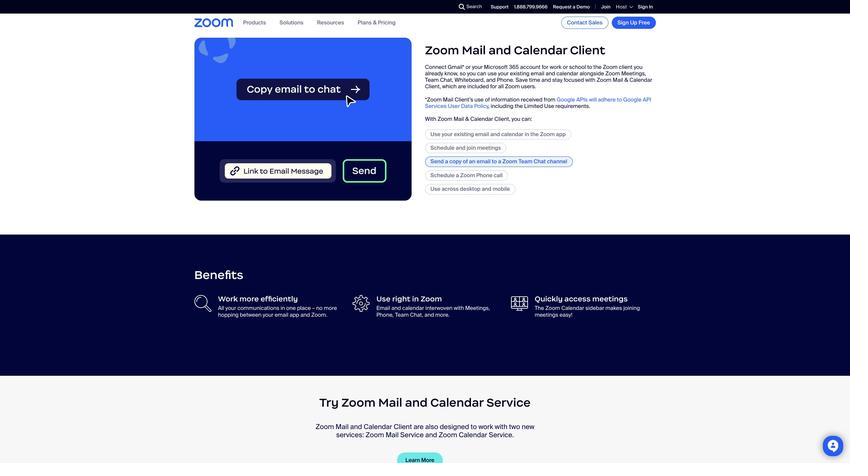 Task type: locate. For each thing, give the bounding box(es) containing it.
1 vertical spatial are
[[414, 422, 424, 431]]

0 horizontal spatial service
[[401, 431, 424, 439]]

2 schedule from the top
[[431, 172, 455, 179]]

zoom mail and calendar client are also designed to work with two new services: zoom mail service and zoom calendar service.
[[316, 422, 535, 439]]

adhere
[[599, 96, 616, 103]]

schedule inside button
[[431, 144, 455, 151]]

0 horizontal spatial chat,
[[410, 311, 424, 318]]

email inside button
[[476, 131, 490, 138]]

your left "365" at the top right
[[498, 70, 509, 77]]

to up call
[[492, 158, 497, 165]]

a for schedule a zoom phone call
[[456, 172, 459, 179]]

2 horizontal spatial team
[[519, 158, 533, 165]]

1 schedule from the top
[[431, 144, 455, 151]]

client, down the 'including'
[[495, 116, 511, 123]]

0 vertical spatial with
[[586, 77, 596, 84]]

you left can:
[[512, 116, 521, 123]]

send a copy of an email to a zoom team chat channel button
[[425, 157, 573, 167]]

contact
[[568, 19, 588, 26]]

client left also on the bottom of page
[[394, 422, 412, 431]]

email down 'with zoom mail & calendar client, you can:'
[[476, 131, 490, 138]]

1 vertical spatial client,
[[495, 116, 511, 123]]

in for efficiently
[[281, 305, 285, 312]]

are left also on the bottom of page
[[414, 422, 424, 431]]

calendar inside quickly access meetings the zoom calendar sidebar makes joining meetings easy!
[[562, 305, 585, 312]]

are inside connect gmail* or your microsoft 365 account for work or school to the zoom client you already know, so you can use your existing email and calendar alongside zoom meetings, team chat, whiteboard, and phone. save time and stay focused with zoom mail & calendar client, which are included for all zoom users.
[[458, 83, 467, 90]]

2 horizontal spatial calendar
[[557, 70, 579, 77]]

are
[[458, 83, 467, 90], [414, 422, 424, 431]]

chat, down right
[[410, 311, 424, 318]]

0 vertical spatial sign
[[639, 4, 649, 10]]

use your existing email and calendar in the zoom app
[[431, 131, 566, 138]]

0 vertical spatial meetings,
[[622, 70, 647, 77]]

0 vertical spatial schedule
[[431, 144, 455, 151]]

1 vertical spatial in
[[413, 295, 419, 304]]

0 horizontal spatial use
[[475, 96, 484, 103]]

users.
[[522, 83, 537, 90]]

2 vertical spatial &
[[466, 116, 470, 123]]

client
[[571, 43, 606, 58], [394, 422, 412, 431]]

0 vertical spatial app
[[557, 131, 566, 138]]

0 vertical spatial existing
[[510, 70, 530, 77]]

schedule inside button
[[431, 172, 455, 179]]

0 horizontal spatial work
[[479, 422, 494, 431]]

the left limited
[[515, 103, 523, 110]]

use for email
[[431, 131, 441, 138]]

meetings up makes
[[593, 295, 628, 304]]

in inside use right in zoom email and calendar interwoven with meetings, phone, team chat, and more.
[[413, 295, 419, 304]]

you right client
[[634, 63, 643, 71]]

1 horizontal spatial use
[[488, 70, 497, 77]]

0 vertical spatial client,
[[425, 83, 441, 90]]

your up the schedule and join meetings
[[442, 131, 453, 138]]

makes
[[606, 305, 623, 312]]

work
[[218, 295, 238, 304]]

of left an on the right top
[[463, 158, 468, 165]]

& down client
[[625, 77, 629, 84]]

services
[[425, 103, 447, 110]]

1 vertical spatial client
[[394, 422, 412, 431]]

for right account at the top of the page
[[542, 63, 549, 71]]

client inside zoom mail and calendar client are also designed to work with two new services: zoom mail service and zoom calendar service.
[[394, 422, 412, 431]]

sign left up
[[618, 19, 630, 26]]

search image
[[459, 4, 465, 10]]

zoom up the chat
[[541, 131, 555, 138]]

2 horizontal spatial the
[[594, 63, 602, 71]]

email down efficiently
[[275, 311, 289, 318]]

1 horizontal spatial team
[[425, 77, 439, 84]]

calendar inside button
[[502, 131, 524, 138]]

use across desktop and mobile
[[431, 186, 511, 193]]

existing up the schedule and join meetings
[[454, 131, 474, 138]]

0 horizontal spatial sign
[[618, 19, 630, 26]]

with inside connect gmail* or your microsoft 365 account for work or school to the zoom client you already know, so you can use your existing email and calendar alongside zoom meetings, team chat, whiteboard, and phone. save time and stay focused with zoom mail & calendar client, which are included for all zoom users.
[[586, 77, 596, 84]]

you right 'so'
[[468, 70, 476, 77]]

copy email to chat image
[[194, 38, 412, 201]]

with right more.
[[454, 305, 464, 312]]

0 horizontal spatial client
[[394, 422, 412, 431]]

whiteboard,
[[455, 77, 485, 84]]

use for zoom
[[377, 295, 391, 304]]

service up two
[[487, 395, 531, 410]]

chat, inside use right in zoom email and calendar interwoven with meetings, phone, team chat, and more.
[[410, 311, 424, 318]]

are inside zoom mail and calendar client are also designed to work with two new services: zoom mail service and zoom calendar service.
[[414, 422, 424, 431]]

with left two
[[495, 422, 508, 431]]

client, up *zoom
[[425, 83, 441, 90]]

use right limited
[[545, 103, 555, 110]]

a left demo
[[573, 4, 576, 10]]

zoom inside quickly access meetings the zoom calendar sidebar makes joining meetings easy!
[[546, 305, 561, 312]]

calendar down right
[[403, 305, 425, 312]]

1 horizontal spatial in
[[413, 295, 419, 304]]

up
[[631, 19, 638, 26]]

1 horizontal spatial existing
[[510, 70, 530, 77]]

zoom right also on the bottom of page
[[439, 431, 458, 439]]

2 horizontal spatial you
[[634, 63, 643, 71]]

0 vertical spatial use
[[488, 70, 497, 77]]

use left across
[[431, 186, 441, 193]]

app inside work more efficiently all your communications in one place – no more hopping between your email app and zoom.
[[290, 311, 300, 318]]

use inside use right in zoom email and calendar interwoven with meetings, phone, team chat, and more.
[[377, 295, 391, 304]]

in down can:
[[525, 131, 530, 138]]

1 horizontal spatial or
[[563, 63, 568, 71]]

0 horizontal spatial client,
[[425, 83, 441, 90]]

mail
[[462, 43, 486, 58], [613, 77, 624, 84], [443, 96, 454, 103], [454, 116, 464, 123], [379, 395, 403, 410], [336, 422, 349, 431], [386, 431, 399, 439]]

1 vertical spatial team
[[519, 158, 533, 165]]

meetings down use your existing email and calendar in the zoom app button
[[478, 144, 501, 151]]

interwoven
[[426, 305, 453, 312]]

1 vertical spatial of
[[463, 158, 468, 165]]

0 vertical spatial calendar
[[557, 70, 579, 77]]

work up stay
[[550, 63, 562, 71]]

join
[[467, 144, 476, 151]]

0 horizontal spatial calendar
[[403, 305, 425, 312]]

a down copy
[[456, 172, 459, 179]]

for left all in the top right of the page
[[491, 83, 497, 90]]

1 horizontal spatial sign
[[639, 4, 649, 10]]

1 vertical spatial calendar
[[502, 131, 524, 138]]

calendar down can:
[[502, 131, 524, 138]]

email inside button
[[477, 158, 491, 165]]

1 horizontal spatial with
[[495, 422, 508, 431]]

1 vertical spatial meetings,
[[466, 305, 490, 312]]

2 vertical spatial with
[[495, 422, 508, 431]]

app left –
[[290, 311, 300, 318]]

2 horizontal spatial with
[[586, 77, 596, 84]]

1 horizontal spatial the
[[531, 131, 539, 138]]

1 horizontal spatial more
[[324, 305, 337, 312]]

meetings, inside use right in zoom email and calendar interwoven with meetings, phone, team chat, and more.
[[466, 305, 490, 312]]

access
[[565, 295, 591, 304]]

more up communications
[[240, 295, 259, 304]]

use inside connect gmail* or your microsoft 365 account for work or school to the zoom client you already know, so you can use your existing email and calendar alongside zoom meetings, team chat, whiteboard, and phone. save time and stay focused with zoom mail & calendar client, which are included for all zoom users.
[[488, 70, 497, 77]]

2 or from the left
[[563, 63, 568, 71]]

& down the data
[[466, 116, 470, 123]]

to
[[588, 63, 593, 71], [618, 96, 623, 103], [492, 158, 497, 165], [471, 422, 477, 431]]

schedule
[[431, 144, 455, 151], [431, 172, 455, 179]]

zoom up interwoven
[[421, 295, 442, 304]]

1 vertical spatial with
[[454, 305, 464, 312]]

connect gmail* or your microsoft 365 account for work or school to the zoom client you already know, so you can use your existing email and calendar alongside zoom meetings, team chat, whiteboard, and phone. save time and stay focused with zoom mail & calendar client, which are included for all zoom users.
[[425, 63, 653, 90]]

email inside work more efficiently all your communications in one place – no more hopping between your email app and zoom.
[[275, 311, 289, 318]]

1 vertical spatial meetings
[[593, 295, 628, 304]]

0 horizontal spatial meetings,
[[466, 305, 490, 312]]

0 vertical spatial &
[[373, 19, 377, 26]]

None search field
[[434, 1, 461, 12]]

quickly access meetings the zoom calendar sidebar makes joining meetings easy!
[[535, 295, 641, 318]]

team
[[425, 77, 439, 84], [519, 158, 533, 165], [395, 311, 409, 318]]

team inside button
[[519, 158, 533, 165]]

can:
[[522, 116, 533, 123]]

team down right
[[395, 311, 409, 318]]

2 vertical spatial the
[[531, 131, 539, 138]]

with
[[586, 77, 596, 84], [454, 305, 464, 312], [495, 422, 508, 431]]

client,
[[425, 83, 441, 90], [495, 116, 511, 123]]

the right school
[[594, 63, 602, 71]]

in for existing
[[525, 131, 530, 138]]

0 horizontal spatial existing
[[454, 131, 474, 138]]

1 google from the left
[[557, 96, 576, 103]]

requirements.
[[556, 103, 591, 110]]

work left two
[[479, 422, 494, 431]]

2 google from the left
[[624, 96, 642, 103]]

use your existing email and calendar in the zoom app button
[[425, 129, 572, 140]]

existing
[[510, 70, 530, 77], [454, 131, 474, 138]]

quickly
[[535, 295, 563, 304]]

1 horizontal spatial of
[[485, 96, 490, 103]]

sign for sign up free
[[618, 19, 630, 26]]

sign left in
[[639, 4, 649, 10]]

already
[[425, 70, 444, 77]]

use right 'can'
[[488, 70, 497, 77]]

0 vertical spatial meetings
[[478, 144, 501, 151]]

to right school
[[588, 63, 593, 71]]

to right the adhere
[[618, 96, 623, 103]]

0 vertical spatial of
[[485, 96, 490, 103]]

existing up "users."
[[510, 70, 530, 77]]

meetings down quickly
[[535, 311, 559, 318]]

0 vertical spatial the
[[594, 63, 602, 71]]

1 horizontal spatial for
[[542, 63, 549, 71]]

client's
[[455, 96, 474, 103]]

two
[[510, 422, 521, 431]]

free
[[639, 19, 651, 26]]

0 vertical spatial client
[[571, 43, 606, 58]]

1 vertical spatial existing
[[454, 131, 474, 138]]

0 horizontal spatial meetings
[[478, 144, 501, 151]]

join
[[602, 4, 611, 10]]

1 horizontal spatial service
[[487, 395, 531, 410]]

1 horizontal spatial meetings,
[[622, 70, 647, 77]]

communications
[[238, 305, 280, 312]]

schedule down "send"
[[431, 172, 455, 179]]

copy
[[450, 158, 462, 165]]

2 vertical spatial team
[[395, 311, 409, 318]]

2 vertical spatial in
[[281, 305, 285, 312]]

or right gmail*
[[466, 63, 471, 71]]

schedule for schedule a zoom phone call
[[431, 172, 455, 179]]

1 horizontal spatial client,
[[495, 116, 511, 123]]

sign inside 'link'
[[618, 19, 630, 26]]

with right focused on the right top of page
[[586, 77, 596, 84]]

contact sales
[[568, 19, 603, 26]]

0 horizontal spatial or
[[466, 63, 471, 71]]

1 vertical spatial the
[[515, 103, 523, 110]]

gmail*
[[448, 63, 465, 71]]

or left school
[[563, 63, 568, 71]]

in right right
[[413, 295, 419, 304]]

zoom mail and calendar client element
[[194, 38, 656, 201]]

google apis will adhere to google api services user data policy link
[[425, 96, 652, 110]]

support link
[[491, 4, 509, 10]]

use down with
[[431, 131, 441, 138]]

microsoft
[[484, 63, 508, 71]]

sidebar
[[586, 305, 605, 312]]

client up school
[[571, 43, 606, 58]]

0 horizontal spatial &
[[373, 19, 377, 26]]

email right an on the right top
[[477, 158, 491, 165]]

more right no
[[324, 305, 337, 312]]

0 vertical spatial service
[[487, 395, 531, 410]]

know,
[[445, 70, 459, 77]]

your
[[472, 63, 483, 71], [498, 70, 509, 77], [442, 131, 453, 138], [226, 305, 236, 312], [263, 311, 274, 318]]

zoom inside button
[[541, 131, 555, 138]]

schedule up "send"
[[431, 144, 455, 151]]

plans & pricing
[[358, 19, 396, 26]]

schedule and join meetings button
[[425, 143, 507, 153]]

in inside work more efficiently all your communications in one place – no more hopping between your email app and zoom.
[[281, 305, 285, 312]]

are right which at the top right
[[458, 83, 467, 90]]

email inside connect gmail* or your microsoft 365 account for work or school to the zoom client you already know, so you can use your existing email and calendar alongside zoom meetings, team chat, whiteboard, and phone. save time and stay focused with zoom mail & calendar client, which are included for all zoom users.
[[531, 70, 545, 77]]

zoom down quickly
[[546, 305, 561, 312]]

policy
[[475, 103, 489, 110]]

1 horizontal spatial you
[[512, 116, 521, 123]]

calendar inside connect gmail* or your microsoft 365 account for work or school to the zoom client you already know, so you can use your existing email and calendar alongside zoom meetings, team chat, whiteboard, and phone. save time and stay focused with zoom mail & calendar client, which are included for all zoom users.
[[630, 77, 653, 84]]

1 vertical spatial service
[[401, 431, 424, 439]]

2 horizontal spatial in
[[525, 131, 530, 138]]

team down connect
[[425, 77, 439, 84]]

chat, down gmail*
[[440, 77, 454, 84]]

chat, inside connect gmail* or your microsoft 365 account for work or school to the zoom client you already know, so you can use your existing email and calendar alongside zoom meetings, team chat, whiteboard, and phone. save time and stay focused with zoom mail & calendar client, which are included for all zoom users.
[[440, 77, 454, 84]]

a
[[573, 4, 576, 10], [445, 158, 449, 165], [499, 158, 502, 165], [456, 172, 459, 179]]

0 horizontal spatial google
[[557, 96, 576, 103]]

host
[[617, 4, 628, 10]]

1 vertical spatial app
[[290, 311, 300, 318]]

1 horizontal spatial &
[[466, 116, 470, 123]]

2 horizontal spatial &
[[625, 77, 629, 84]]

0 horizontal spatial app
[[290, 311, 300, 318]]

schedule a zoom phone call
[[431, 172, 503, 179]]

1 horizontal spatial app
[[557, 131, 566, 138]]

to inside google apis will adhere to google api services user data policy
[[618, 96, 623, 103]]

1 vertical spatial schedule
[[431, 172, 455, 179]]

app
[[557, 131, 566, 138], [290, 311, 300, 318]]

1 horizontal spatial client
[[571, 43, 606, 58]]

focused
[[564, 77, 585, 84]]

& right plans
[[373, 19, 377, 26]]

team left the chat
[[519, 158, 533, 165]]

0 vertical spatial chat,
[[440, 77, 454, 84]]

service left also on the bottom of page
[[401, 431, 424, 439]]

1 horizontal spatial chat,
[[440, 77, 454, 84]]

1 vertical spatial for
[[491, 83, 497, 90]]

you
[[634, 63, 643, 71], [468, 70, 476, 77], [512, 116, 521, 123]]

team inside connect gmail* or your microsoft 365 account for work or school to the zoom client you already know, so you can use your existing email and calendar alongside zoom meetings, team chat, whiteboard, and phone. save time and stay focused with zoom mail & calendar client, which are included for all zoom users.
[[425, 77, 439, 84]]

meetings,
[[622, 70, 647, 77], [466, 305, 490, 312]]

in inside button
[[525, 131, 530, 138]]

app up "channel"
[[557, 131, 566, 138]]

the down can:
[[531, 131, 539, 138]]

calendar left alongside
[[557, 70, 579, 77]]

of
[[485, 96, 490, 103], [463, 158, 468, 165]]

information
[[492, 96, 520, 103]]

meetings
[[478, 144, 501, 151], [593, 295, 628, 304], [535, 311, 559, 318]]

1 horizontal spatial calendar
[[502, 131, 524, 138]]

sign for sign in
[[639, 4, 649, 10]]

1 horizontal spatial meetings
[[535, 311, 559, 318]]

calendar
[[514, 43, 568, 58], [630, 77, 653, 84], [471, 116, 494, 123], [562, 305, 585, 312], [431, 395, 484, 410], [364, 422, 393, 431], [459, 431, 488, 439]]

1 vertical spatial work
[[479, 422, 494, 431]]

the inside button
[[531, 131, 539, 138]]

use
[[488, 70, 497, 77], [475, 96, 484, 103]]

the inside connect gmail* or your microsoft 365 account for work or school to the zoom client you already know, so you can use your existing email and calendar alongside zoom meetings, team chat, whiteboard, and phone. save time and stay focused with zoom mail & calendar client, which are included for all zoom users.
[[594, 63, 602, 71]]

0 vertical spatial work
[[550, 63, 562, 71]]

google left the api
[[624, 96, 642, 103]]

in left the one at the bottom left of the page
[[281, 305, 285, 312]]

365
[[510, 63, 519, 71]]

client for zoom mail and calendar client
[[571, 43, 606, 58]]

use for and
[[431, 186, 441, 193]]

of down included
[[485, 96, 490, 103]]

zoom right try
[[342, 395, 376, 410]]

with inside zoom mail and calendar client are also designed to work with two new services: zoom mail service and zoom calendar service.
[[495, 422, 508, 431]]

use up email
[[377, 295, 391, 304]]

to inside button
[[492, 158, 497, 165]]

1 horizontal spatial work
[[550, 63, 562, 71]]

to right designed
[[471, 422, 477, 431]]

0 vertical spatial for
[[542, 63, 549, 71]]

use right in zoom email and calendar interwoven with meetings, phone, team chat, and more.
[[377, 295, 490, 318]]

existing inside connect gmail* or your microsoft 365 account for work or school to the zoom client you already know, so you can use your existing email and calendar alongside zoom meetings, team chat, whiteboard, and phone. save time and stay focused with zoom mail & calendar client, which are included for all zoom users.
[[510, 70, 530, 77]]

email up "users."
[[531, 70, 545, 77]]

0 vertical spatial in
[[525, 131, 530, 138]]

2 vertical spatial meetings
[[535, 311, 559, 318]]

and inside button
[[456, 144, 466, 151]]

zoom
[[425, 43, 460, 58], [603, 63, 618, 71], [606, 70, 621, 77], [597, 77, 612, 84], [506, 83, 520, 90], [438, 116, 453, 123], [541, 131, 555, 138], [503, 158, 518, 165], [461, 172, 475, 179], [421, 295, 442, 304], [546, 305, 561, 312], [342, 395, 376, 410], [316, 422, 334, 431], [366, 431, 384, 439], [439, 431, 458, 439]]

support
[[491, 4, 509, 10]]

use left the ,
[[475, 96, 484, 103]]

meetings, inside connect gmail* or your microsoft 365 account for work or school to the zoom client you already know, so you can use your existing email and calendar alongside zoom meetings, team chat, whiteboard, and phone. save time and stay focused with zoom mail & calendar client, which are included for all zoom users.
[[622, 70, 647, 77]]

0 horizontal spatial with
[[454, 305, 464, 312]]

0 vertical spatial team
[[425, 77, 439, 84]]

demo
[[577, 4, 590, 10]]

1 vertical spatial &
[[625, 77, 629, 84]]

google left 'apis'
[[557, 96, 576, 103]]

0 horizontal spatial in
[[281, 305, 285, 312]]

gear image
[[353, 295, 370, 312]]

1 horizontal spatial are
[[458, 83, 467, 90]]

a left copy
[[445, 158, 449, 165]]

0 horizontal spatial team
[[395, 311, 409, 318]]

service
[[487, 395, 531, 410], [401, 431, 424, 439]]

2 vertical spatial calendar
[[403, 305, 425, 312]]

people on a computer screen image
[[512, 295, 528, 312]]

1 horizontal spatial google
[[624, 96, 642, 103]]



Task type: describe. For each thing, give the bounding box(es) containing it.
try zoom mail and calendar service
[[320, 395, 531, 410]]

work inside connect gmail* or your microsoft 365 account for work or school to the zoom client you already know, so you can use your existing email and calendar alongside zoom meetings, team chat, whiteboard, and phone. save time and stay focused with zoom mail & calendar client, which are included for all zoom users.
[[550, 63, 562, 71]]

one
[[287, 305, 296, 312]]

client for zoom mail and calendar client are also designed to work with two new services: zoom mail service and zoom calendar service.
[[394, 422, 412, 431]]

resources button
[[317, 19, 344, 26]]

app inside button
[[557, 131, 566, 138]]

use across desktop and mobile button
[[425, 184, 516, 194]]

save
[[516, 77, 528, 84]]

desktop
[[460, 186, 481, 193]]

host button
[[617, 4, 633, 10]]

your down work
[[226, 305, 236, 312]]

call
[[494, 172, 503, 179]]

place
[[297, 305, 311, 312]]

hopping
[[218, 311, 239, 318]]

new
[[522, 422, 535, 431]]

search
[[467, 3, 482, 10]]

solutions button
[[280, 19, 304, 26]]

zoom right services:
[[366, 431, 384, 439]]

services:
[[337, 431, 364, 439]]

zoom up connect
[[425, 43, 460, 58]]

team inside use right in zoom email and calendar interwoven with meetings, phone, team chat, and more.
[[395, 311, 409, 318]]

zoom up use across desktop and mobile
[[461, 172, 475, 179]]

request a demo
[[554, 4, 590, 10]]

so
[[460, 70, 466, 77]]

also
[[426, 422, 439, 431]]

sign up free link
[[612, 17, 656, 29]]

an
[[470, 158, 476, 165]]

request a demo link
[[554, 4, 590, 10]]

zoom inside use right in zoom email and calendar interwoven with meetings, phone, team chat, and more.
[[421, 295, 442, 304]]

can
[[478, 70, 487, 77]]

your right between at the left bottom of page
[[263, 311, 274, 318]]

zoom logo image
[[194, 18, 233, 27]]

try
[[320, 395, 339, 410]]

zoom up the adhere
[[597, 77, 612, 84]]

0 horizontal spatial the
[[515, 103, 523, 110]]

across
[[442, 186, 459, 193]]

more.
[[436, 311, 450, 318]]

zoom right alongside
[[606, 70, 621, 77]]

service inside zoom mail and calendar client are also designed to work with two new services: zoom mail service and zoom calendar service.
[[401, 431, 424, 439]]

with inside use right in zoom email and calendar interwoven with meetings, phone, team chat, and more.
[[454, 305, 464, 312]]

apis
[[577, 96, 588, 103]]

designed
[[440, 422, 470, 431]]

calendar inside connect gmail* or your microsoft 365 account for work or school to the zoom client you already know, so you can use your existing email and calendar alongside zoom meetings, team chat, whiteboard, and phone. save time and stay focused with zoom mail & calendar client, which are included for all zoom users.
[[557, 70, 579, 77]]

mail inside connect gmail* or your microsoft 365 account for work or school to the zoom client you already know, so you can use your existing email and calendar alongside zoom meetings, team chat, whiteboard, and phone. save time and stay focused with zoom mail & calendar client, which are included for all zoom users.
[[613, 77, 624, 84]]

–
[[312, 305, 315, 312]]

contact sales link
[[562, 17, 609, 29]]

connect
[[425, 63, 447, 71]]

with zoom mail & calendar client, you can:
[[425, 116, 533, 123]]

products button
[[243, 19, 266, 26]]

email
[[377, 305, 391, 312]]

sign in link
[[639, 4, 654, 10]]

alongside
[[580, 70, 605, 77]]

zoom up call
[[503, 158, 518, 165]]

user
[[448, 103, 460, 110]]

will
[[590, 96, 597, 103]]

, including the limited use requirements.
[[489, 103, 591, 110]]

the
[[535, 305, 545, 312]]

sign up free
[[618, 19, 651, 26]]

a for request a demo
[[573, 4, 576, 10]]

chat
[[534, 158, 546, 165]]

zoom down try
[[316, 422, 334, 431]]

meetings inside button
[[478, 144, 501, 151]]

included
[[468, 83, 489, 90]]

stay
[[553, 77, 563, 84]]

schedule for schedule and join meetings
[[431, 144, 455, 151]]

calendar inside use right in zoom email and calendar interwoven with meetings, phone, team chat, and more.
[[403, 305, 425, 312]]

your up whiteboard,
[[472, 63, 483, 71]]

zoom mail and calendar client
[[425, 43, 606, 58]]

zoom left client
[[603, 63, 618, 71]]

1 or from the left
[[466, 63, 471, 71]]

resources
[[317, 19, 344, 26]]

search image
[[459, 4, 465, 10]]

plans
[[358, 19, 372, 26]]

your inside use your existing email and calendar in the zoom app button
[[442, 131, 453, 138]]

limited
[[525, 103, 543, 110]]

a for send a copy of an email to a zoom team chat channel
[[445, 158, 449, 165]]

and inside work more efficiently all your communications in one place – no more hopping between your email app and zoom.
[[301, 311, 310, 318]]

from
[[544, 96, 556, 103]]

joining
[[624, 305, 641, 312]]

1 vertical spatial more
[[324, 305, 337, 312]]

0 horizontal spatial you
[[468, 70, 476, 77]]

school
[[570, 63, 587, 71]]

channel
[[548, 158, 568, 165]]

0 vertical spatial more
[[240, 295, 259, 304]]

to inside connect gmail* or your microsoft 365 account for work or school to the zoom client you already know, so you can use your existing email and calendar alongside zoom meetings, team chat, whiteboard, and phone. save time and stay focused with zoom mail & calendar client, which are included for all zoom users.
[[588, 63, 593, 71]]

of inside button
[[463, 158, 468, 165]]

easy!
[[560, 311, 573, 318]]

all
[[499, 83, 504, 90]]

zoom right all in the top right of the page
[[506, 83, 520, 90]]

api
[[643, 96, 652, 103]]

phone,
[[377, 311, 394, 318]]

0 horizontal spatial for
[[491, 83, 497, 90]]

1 vertical spatial use
[[475, 96, 484, 103]]

time
[[530, 77, 541, 84]]

service.
[[489, 431, 514, 439]]

solutions
[[280, 19, 304, 26]]

2 horizontal spatial meetings
[[593, 295, 628, 304]]

phone
[[477, 172, 493, 179]]

all
[[218, 305, 224, 312]]

right
[[393, 295, 411, 304]]

with
[[425, 116, 437, 123]]

schedule and join meetings
[[431, 144, 501, 151]]

1.888.799.9666
[[515, 4, 548, 10]]

account
[[521, 63, 541, 71]]

zoom right with
[[438, 116, 453, 123]]

client
[[619, 63, 633, 71]]

no
[[317, 305, 323, 312]]

sign in
[[639, 4, 654, 10]]

work more efficiently all your communications in one place – no more hopping between your email app and zoom.
[[218, 295, 337, 318]]

*zoom
[[425, 96, 442, 103]]

work inside zoom mail and calendar client are also designed to work with two new services: zoom mail service and zoom calendar service.
[[479, 422, 494, 431]]

phone.
[[497, 77, 515, 84]]

to inside zoom mail and calendar client are also designed to work with two new services: zoom mail service and zoom calendar service.
[[471, 422, 477, 431]]

between
[[240, 311, 262, 318]]

send a copy of an email to a zoom team chat channel
[[431, 158, 568, 165]]

existing inside button
[[454, 131, 474, 138]]

a up call
[[499, 158, 502, 165]]

in
[[650, 4, 654, 10]]

,
[[489, 103, 490, 110]]

& inside connect gmail* or your microsoft 365 account for work or school to the zoom client you already know, so you can use your existing email and calendar alongside zoom meetings, team chat, whiteboard, and phone. save time and stay focused with zoom mail & calendar client, which are included for all zoom users.
[[625, 77, 629, 84]]

received
[[521, 96, 543, 103]]

client, inside connect gmail* or your microsoft 365 account for work or school to the zoom client you already know, so you can use your existing email and calendar alongside zoom meetings, team chat, whiteboard, and phone. save time and stay focused with zoom mail & calendar client, which are included for all zoom users.
[[425, 83, 441, 90]]

join link
[[602, 4, 611, 10]]

data
[[462, 103, 473, 110]]

magnifying glass image
[[194, 295, 211, 312]]

request
[[554, 4, 572, 10]]



Task type: vqa. For each thing, say whether or not it's contained in the screenshot.
Schedule associated with Schedule a Zoom Phone call
yes



